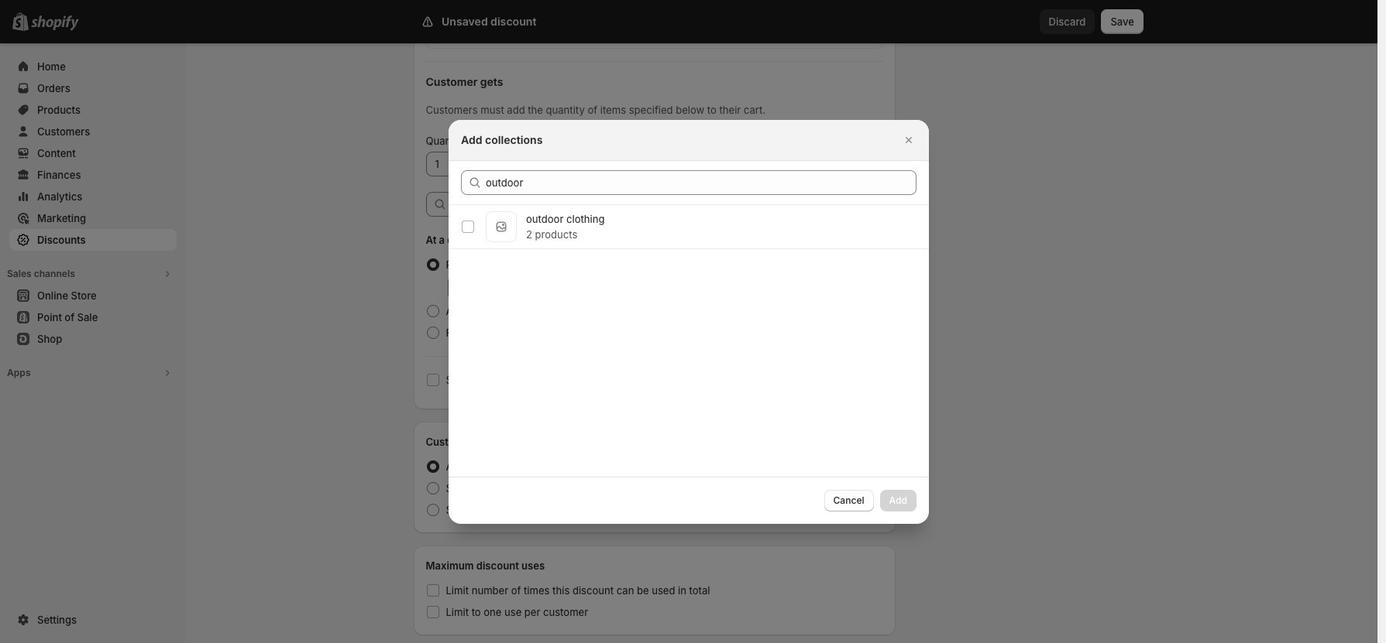 Task type: locate. For each thing, give the bounding box(es) containing it.
Search collections text field
[[486, 170, 917, 195]]

dialog
[[0, 120, 1378, 524]]



Task type: describe. For each thing, give the bounding box(es) containing it.
shopify image
[[31, 15, 79, 31]]



Task type: vqa. For each thing, say whether or not it's contained in the screenshot.
Shopify image on the top of page
yes



